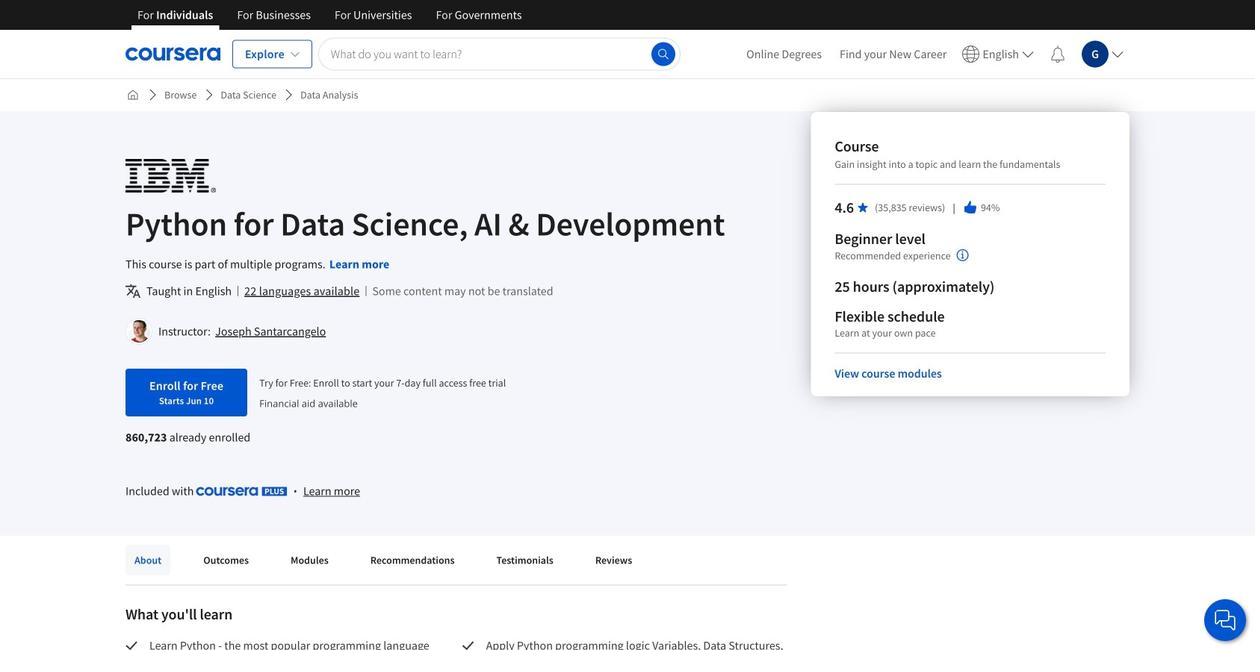 Task type: describe. For each thing, give the bounding box(es) containing it.
banner navigation
[[126, 0, 534, 30]]

ibm image
[[126, 159, 216, 193]]

What do you want to learn? text field
[[318, 38, 681, 71]]

joseph santarcangelo image
[[128, 320, 150, 343]]



Task type: vqa. For each thing, say whether or not it's contained in the screenshot.
What do you want to learn? text field
yes



Task type: locate. For each thing, give the bounding box(es) containing it.
None search field
[[318, 38, 681, 71]]

coursera plus image
[[196, 488, 287, 497]]

information about difficulty level pre-requisites. image
[[957, 250, 969, 261]]

menu
[[737, 30, 1130, 78]]

home image
[[127, 89, 139, 101]]

coursera image
[[126, 42, 220, 66]]



